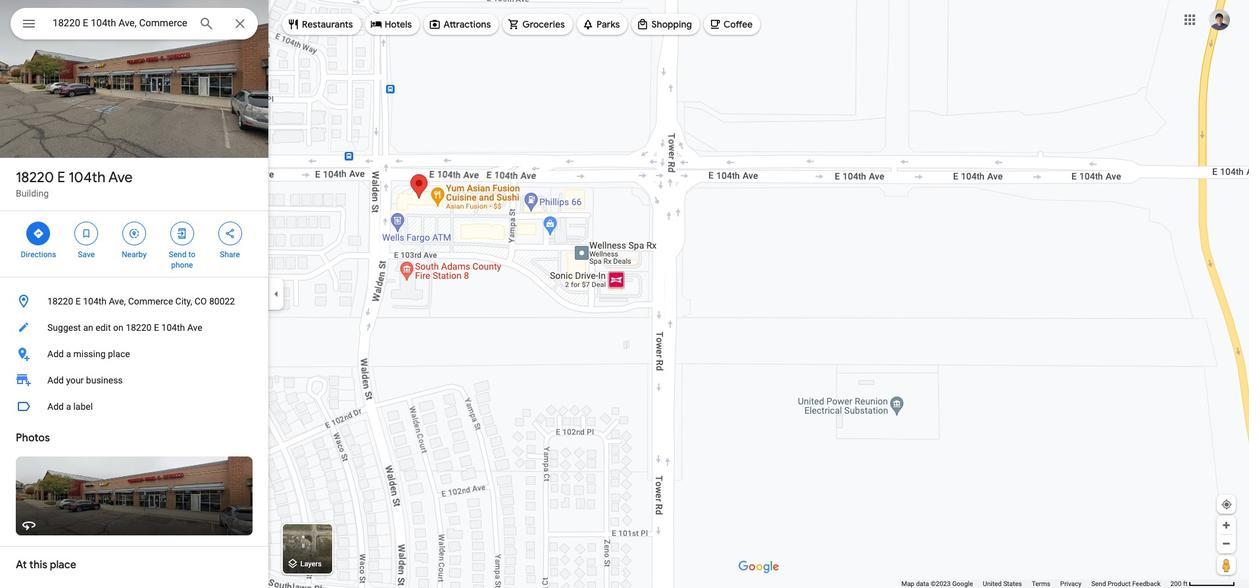 Task type: describe. For each thing, give the bounding box(es) containing it.
restaurants button
[[282, 9, 361, 40]]

suggest an edit on 18220 e 104th ave button
[[0, 314, 268, 341]]

feedback
[[1133, 580, 1161, 588]]

hotels button
[[365, 9, 420, 40]]

shopping
[[652, 18, 692, 30]]

suggest an edit on 18220 e 104th ave
[[47, 322, 202, 333]]

show your location image
[[1221, 499, 1233, 511]]

coffee button
[[704, 9, 761, 40]]

directions
[[21, 250, 56, 259]]

add your business link
[[0, 367, 268, 393]]

18220 e 104th ave main content
[[0, 0, 268, 588]]

terms button
[[1032, 580, 1051, 588]]

2 vertical spatial e
[[154, 322, 159, 333]]

18220 e 104th ave building
[[16, 168, 133, 199]]

attractions button
[[424, 9, 499, 40]]

send for send product feedback
[[1092, 580, 1106, 588]]

an
[[83, 322, 93, 333]]

hotels
[[385, 18, 412, 30]]

add your business
[[47, 375, 123, 386]]

zoom out image
[[1222, 539, 1232, 549]]

200 ft
[[1171, 580, 1188, 588]]

edit
[[96, 322, 111, 333]]


[[80, 226, 92, 241]]

your
[[66, 375, 84, 386]]

co
[[195, 296, 207, 307]]

send product feedback
[[1092, 580, 1161, 588]]

104th for ave,
[[83, 296, 107, 307]]

add a label button
[[0, 393, 268, 420]]

united states
[[983, 580, 1022, 588]]

groceries button
[[503, 9, 573, 40]]

send for send to phone
[[169, 250, 186, 259]]

add for add your business
[[47, 375, 64, 386]]

save
[[78, 250, 95, 259]]

ft
[[1183, 580, 1188, 588]]

18220 e 104th ave, commerce city, co 80022
[[47, 296, 235, 307]]

restaurants
[[302, 18, 353, 30]]

google maps element
[[0, 0, 1249, 588]]

send product feedback button
[[1092, 580, 1161, 588]]

1 vertical spatial place
[[50, 559, 76, 572]]

add a missing place
[[47, 349, 130, 359]]


[[32, 226, 44, 241]]

layers
[[300, 560, 322, 569]]

ave inside 18220 e 104th ave building
[[108, 168, 133, 187]]

this
[[29, 559, 47, 572]]

 search field
[[11, 8, 258, 42]]

building
[[16, 188, 49, 199]]

attractions
[[444, 18, 491, 30]]

coffee
[[724, 18, 753, 30]]

e for ave,
[[76, 296, 81, 307]]

google account: nolan park  
(nolan.park@adept.ai) image
[[1209, 9, 1230, 30]]

groceries
[[523, 18, 565, 30]]

map
[[902, 580, 915, 588]]

18220 E 104th Ave, Commerce City, CO 80022 field
[[11, 8, 258, 39]]

data
[[916, 580, 929, 588]]

200
[[1171, 580, 1182, 588]]

united
[[983, 580, 1002, 588]]

actions for 18220 e 104th ave region
[[0, 211, 268, 277]]

nearby
[[122, 250, 147, 259]]

united states button
[[983, 580, 1022, 588]]

a for label
[[66, 401, 71, 412]]



Task type: vqa. For each thing, say whether or not it's contained in the screenshot.
Map
yes



Task type: locate. For each thing, give the bounding box(es) containing it.
footer containing map data ©2023 google
[[902, 580, 1171, 588]]

104th
[[69, 168, 105, 187], [83, 296, 107, 307], [161, 322, 185, 333]]

send to phone
[[169, 250, 195, 270]]

city,
[[175, 296, 192, 307]]

suggest
[[47, 322, 81, 333]]

104th inside 18220 e 104th ave, commerce city, co 80022 button
[[83, 296, 107, 307]]

0 horizontal spatial send
[[169, 250, 186, 259]]

0 horizontal spatial place
[[50, 559, 76, 572]]


[[176, 226, 188, 241]]

add inside 'link'
[[47, 375, 64, 386]]

send left product
[[1092, 580, 1106, 588]]

e inside 18220 e 104th ave building
[[57, 168, 65, 187]]

place down on
[[108, 349, 130, 359]]

a
[[66, 349, 71, 359], [66, 401, 71, 412]]

parks
[[597, 18, 620, 30]]

0 horizontal spatial e
[[57, 168, 65, 187]]

show street view coverage image
[[1217, 555, 1236, 575]]

200 ft button
[[1171, 580, 1236, 588]]

send
[[169, 250, 186, 259], [1092, 580, 1106, 588]]

map data ©2023 google
[[902, 580, 973, 588]]

1 vertical spatial add
[[47, 375, 64, 386]]

104th left ave,
[[83, 296, 107, 307]]

18220 inside 18220 e 104th ave building
[[16, 168, 54, 187]]

add left your
[[47, 375, 64, 386]]

zoom in image
[[1222, 520, 1232, 530]]

1 horizontal spatial send
[[1092, 580, 1106, 588]]

phone
[[171, 261, 193, 270]]

ave inside suggest an edit on 18220 e 104th ave button
[[187, 322, 202, 333]]

ave,
[[109, 296, 126, 307]]

add for add a missing place
[[47, 349, 64, 359]]

1 a from the top
[[66, 349, 71, 359]]

a for missing
[[66, 349, 71, 359]]

privacy button
[[1060, 580, 1082, 588]]

18220 up 'building'
[[16, 168, 54, 187]]

place right this
[[50, 559, 76, 572]]

send up 'phone'
[[169, 250, 186, 259]]

share
[[220, 250, 240, 259]]

104th inside suggest an edit on 18220 e 104th ave button
[[161, 322, 185, 333]]

send inside button
[[1092, 580, 1106, 588]]

104th down city,
[[161, 322, 185, 333]]

18220 right on
[[126, 322, 152, 333]]

privacy
[[1060, 580, 1082, 588]]

business
[[86, 375, 123, 386]]

0 vertical spatial 104th
[[69, 168, 105, 187]]

2 vertical spatial add
[[47, 401, 64, 412]]

0 vertical spatial e
[[57, 168, 65, 187]]

none field inside '18220 e 104th ave, commerce city, co 80022' field
[[53, 15, 188, 31]]

footer
[[902, 580, 1171, 588]]


[[224, 226, 236, 241]]

missing
[[73, 349, 106, 359]]

18220 inside suggest an edit on 18220 e 104th ave button
[[126, 322, 152, 333]]

ave
[[108, 168, 133, 187], [187, 322, 202, 333]]

shopping button
[[632, 9, 700, 40]]

add
[[47, 349, 64, 359], [47, 375, 64, 386], [47, 401, 64, 412]]

1 horizontal spatial ave
[[187, 322, 202, 333]]

add a label
[[47, 401, 93, 412]]

1 vertical spatial 18220
[[47, 296, 73, 307]]

footer inside google maps 'element'
[[902, 580, 1171, 588]]

0 vertical spatial add
[[47, 349, 64, 359]]

a inside 'button'
[[66, 401, 71, 412]]

0 vertical spatial send
[[169, 250, 186, 259]]

18220 inside 18220 e 104th ave, commerce city, co 80022 button
[[47, 296, 73, 307]]

2 vertical spatial 104th
[[161, 322, 185, 333]]

3 add from the top
[[47, 401, 64, 412]]

1 vertical spatial e
[[76, 296, 81, 307]]

photos
[[16, 432, 50, 445]]


[[128, 226, 140, 241]]

collapse side panel image
[[269, 287, 284, 301]]

1 horizontal spatial e
[[76, 296, 81, 307]]

 button
[[11, 8, 47, 42]]

terms
[[1032, 580, 1051, 588]]

e
[[57, 168, 65, 187], [76, 296, 81, 307], [154, 322, 159, 333]]

a left missing
[[66, 349, 71, 359]]

2 horizontal spatial e
[[154, 322, 159, 333]]

on
[[113, 322, 123, 333]]

at this place
[[16, 559, 76, 572]]

product
[[1108, 580, 1131, 588]]

e for ave
[[57, 168, 65, 187]]

0 vertical spatial 18220
[[16, 168, 54, 187]]

2 add from the top
[[47, 375, 64, 386]]

add down suggest
[[47, 349, 64, 359]]

place
[[108, 349, 130, 359], [50, 559, 76, 572]]

2 a from the top
[[66, 401, 71, 412]]

a left label
[[66, 401, 71, 412]]

add inside 'button'
[[47, 401, 64, 412]]

1 horizontal spatial place
[[108, 349, 130, 359]]

18220 for ave,
[[47, 296, 73, 307]]

send inside "send to phone"
[[169, 250, 186, 259]]

at
[[16, 559, 27, 572]]

0 vertical spatial ave
[[108, 168, 133, 187]]

add a missing place button
[[0, 341, 268, 367]]

2 vertical spatial 18220
[[126, 322, 152, 333]]

commerce
[[128, 296, 173, 307]]

ave down co
[[187, 322, 202, 333]]

label
[[73, 401, 93, 412]]

add inside button
[[47, 349, 64, 359]]

1 vertical spatial 104th
[[83, 296, 107, 307]]

states
[[1004, 580, 1022, 588]]

1 vertical spatial send
[[1092, 580, 1106, 588]]

104th inside 18220 e 104th ave building
[[69, 168, 105, 187]]

18220 e 104th ave, commerce city, co 80022 button
[[0, 288, 268, 314]]

place inside button
[[108, 349, 130, 359]]

1 vertical spatial a
[[66, 401, 71, 412]]

18220 up suggest
[[47, 296, 73, 307]]

add for add a label
[[47, 401, 64, 412]]

80022
[[209, 296, 235, 307]]

parks button
[[577, 9, 628, 40]]

None field
[[53, 15, 188, 31]]

18220
[[16, 168, 54, 187], [47, 296, 73, 307], [126, 322, 152, 333]]

a inside button
[[66, 349, 71, 359]]

0 vertical spatial place
[[108, 349, 130, 359]]

18220 for ave
[[16, 168, 54, 187]]

0 horizontal spatial ave
[[108, 168, 133, 187]]

©2023
[[931, 580, 951, 588]]

1 add from the top
[[47, 349, 64, 359]]

104th up 
[[69, 168, 105, 187]]

0 vertical spatial a
[[66, 349, 71, 359]]

1 vertical spatial ave
[[187, 322, 202, 333]]

ave up 
[[108, 168, 133, 187]]

104th for ave
[[69, 168, 105, 187]]

to
[[188, 250, 195, 259]]

add left label
[[47, 401, 64, 412]]


[[21, 14, 37, 33]]

google
[[952, 580, 973, 588]]



